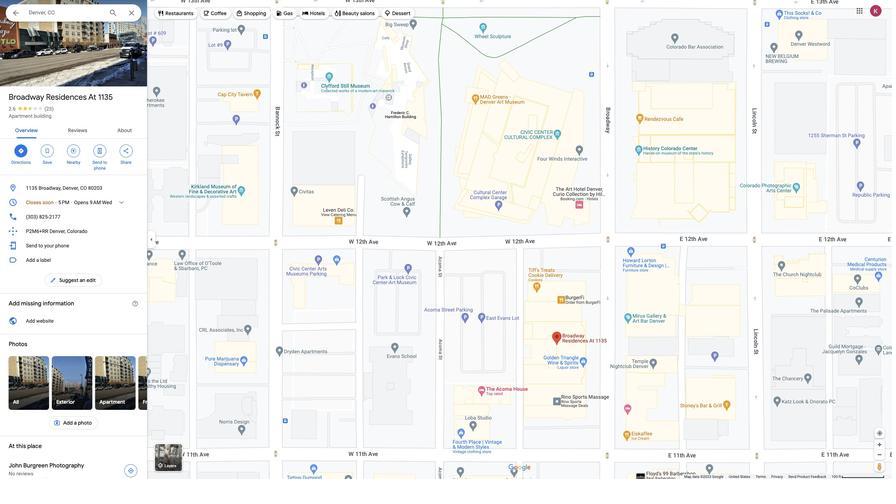 Task type: locate. For each thing, give the bounding box(es) containing it.
send inside button
[[26, 243, 37, 249]]

0 vertical spatial phone
[[94, 166, 106, 171]]

website
[[36, 318, 54, 324]]

 suggest an edit
[[50, 277, 96, 285]]

restaurants button
[[155, 5, 198, 22]]

p2m6+rr denver, colorado
[[26, 229, 87, 234]]

shopping
[[244, 10, 266, 17]]

add website button
[[0, 314, 147, 329]]

footer containing map data ©2023 google
[[685, 475, 832, 480]]

a for photo
[[74, 420, 77, 427]]

add left the label
[[26, 257, 35, 263]]

at left this on the left bottom
[[9, 443, 15, 450]]


[[123, 147, 129, 155]]

1 horizontal spatial phone
[[94, 166, 106, 171]]

residences
[[46, 92, 87, 102]]

to for phone
[[103, 160, 107, 165]]

0 vertical spatial to
[[103, 160, 107, 165]]

a inside button
[[74, 420, 77, 427]]

0 vertical spatial send
[[93, 160, 102, 165]]

hotels
[[310, 10, 325, 17]]

restaurants
[[166, 10, 194, 17]]

 search field
[[6, 4, 141, 23]]

about
[[117, 127, 132, 134]]

to inside send to phone
[[103, 160, 107, 165]]

add inside add a label button
[[26, 257, 35, 263]]

0 horizontal spatial at
[[9, 443, 15, 450]]

google maps element
[[0, 0, 893, 480]]

apartment for apartment
[[100, 399, 125, 406]]

0 horizontal spatial a
[[36, 257, 39, 263]]

0 vertical spatial 1135
[[98, 92, 113, 102]]

layers
[[165, 464, 176, 469]]

1 vertical spatial phone
[[55, 243, 69, 249]]

to for your
[[39, 243, 43, 249]]

add for add a photo
[[63, 420, 73, 427]]

1 horizontal spatial apartment
[[100, 399, 125, 406]]

john
[[9, 463, 22, 470]]

apartment
[[9, 113, 33, 119], [100, 399, 125, 406]]

p2m6+rr denver, colorado button
[[0, 224, 147, 239]]

send product feedback
[[789, 475, 827, 479]]

⋅ right 5 pm
[[71, 200, 73, 206]]

0 vertical spatial denver,
[[63, 185, 79, 191]]

gas
[[284, 10, 293, 17]]

©2023
[[701, 475, 712, 479]]

a
[[36, 257, 39, 263], [74, 420, 77, 427]]

united states button
[[729, 475, 751, 480]]

from visitors
[[143, 399, 173, 406]]

2177
[[49, 214, 60, 220]]

dessert button
[[381, 5, 415, 22]]

reviews
[[68, 127, 87, 134]]

denver, left the co
[[63, 185, 79, 191]]

1 horizontal spatial to
[[103, 160, 107, 165]]

beauty salons button
[[332, 5, 379, 22]]

tab list
[[0, 121, 147, 138]]

footer inside the google maps element
[[685, 475, 832, 480]]

tab list containing overview
[[0, 121, 147, 138]]

broadway,
[[39, 185, 61, 191]]

an
[[80, 277, 85, 284]]

p2m6+rr
[[26, 229, 48, 234]]

23 reviews element
[[45, 106, 54, 112]]

co
[[80, 185, 87, 191]]

1 horizontal spatial a
[[74, 420, 77, 427]]

send product feedback button
[[789, 475, 827, 480]]

denver, inside button
[[50, 229, 66, 234]]

1 vertical spatial 1135
[[26, 185, 37, 191]]

add a photo
[[63, 420, 92, 427]]

add a label button
[[0, 253, 147, 268]]

1 horizontal spatial at
[[88, 92, 96, 102]]

add left missing
[[9, 300, 20, 308]]

0 horizontal spatial to
[[39, 243, 43, 249]]

0 horizontal spatial apartment
[[9, 113, 33, 119]]

1 vertical spatial denver,
[[50, 229, 66, 234]]

zoom in image
[[877, 442, 883, 448]]

directions image
[[128, 468, 134, 475]]

exterior button
[[49, 357, 96, 410]]

0 horizontal spatial phone
[[55, 243, 69, 249]]

dessert
[[392, 10, 411, 17]]

john burgreen photography no reviews
[[9, 463, 84, 477]]

edit
[[87, 277, 96, 284]]

apartment inside "button"
[[100, 399, 125, 406]]

2 ⋅ from the left
[[71, 200, 73, 206]]

to inside button
[[39, 243, 43, 249]]

1135 inside "button"
[[26, 185, 37, 191]]

photo of broadway residences at 1135 image
[[0, 0, 147, 90]]

phone right the your
[[55, 243, 69, 249]]

send down p2m6+rr
[[26, 243, 37, 249]]

phone inside send to your phone button
[[55, 243, 69, 249]]

2.6
[[9, 106, 16, 112]]

hours image
[[9, 198, 17, 207]]

0 vertical spatial apartment
[[9, 113, 33, 119]]


[[44, 147, 51, 155]]

(303) 825-2177 button
[[0, 210, 147, 224]]

add for add missing information
[[9, 300, 20, 308]]

at
[[88, 92, 96, 102], [9, 443, 15, 450]]

add right add a photo
[[63, 420, 73, 427]]

2 vertical spatial send
[[789, 475, 797, 479]]


[[50, 277, 56, 285]]

to left share
[[103, 160, 107, 165]]

add for add a label
[[26, 257, 35, 263]]

2 horizontal spatial send
[[789, 475, 797, 479]]

closes
[[26, 200, 41, 206]]

send for send product feedback
[[789, 475, 797, 479]]

at right residences
[[88, 92, 96, 102]]

a left the label
[[36, 257, 39, 263]]

google account: kenny nguyen  
(kenny.nguyen@adept.ai) image
[[871, 5, 882, 16]]

add a photo button
[[49, 415, 98, 432]]

send
[[93, 160, 102, 165], [26, 243, 37, 249], [789, 475, 797, 479]]

zoom out image
[[877, 453, 883, 458]]

add missing information
[[9, 300, 74, 308]]

to left the your
[[39, 243, 43, 249]]

8 photos button
[[5, 69, 44, 81]]

phone
[[94, 166, 106, 171], [55, 243, 69, 249]]

0 horizontal spatial 1135
[[26, 185, 37, 191]]

1 horizontal spatial ⋅
[[71, 200, 73, 206]]

1 horizontal spatial 1135
[[98, 92, 113, 102]]

send left product
[[789, 475, 797, 479]]

send inside send to phone
[[93, 160, 102, 165]]

1 vertical spatial to
[[39, 243, 43, 249]]

send inside button
[[789, 475, 797, 479]]

a left photo
[[74, 420, 77, 427]]

0 horizontal spatial send
[[26, 243, 37, 249]]

None field
[[29, 8, 103, 17]]

map data ©2023 google
[[685, 475, 724, 479]]

apartment for apartment building
[[9, 113, 33, 119]]

1 horizontal spatial send
[[93, 160, 102, 165]]

8
[[18, 71, 22, 78]]

a inside button
[[36, 257, 39, 263]]

feedback
[[811, 475, 827, 479]]

actions for broadway residences at 1135 region
[[0, 139, 147, 175]]

place
[[27, 443, 42, 450]]

send to your phone button
[[0, 239, 147, 253]]

0 vertical spatial at
[[88, 92, 96, 102]]

1 vertical spatial at
[[9, 443, 15, 450]]

1 vertical spatial send
[[26, 243, 37, 249]]

add left website
[[26, 318, 35, 324]]

coffee button
[[200, 5, 231, 22]]

0 vertical spatial a
[[36, 257, 39, 263]]

broadway
[[9, 92, 44, 102]]

apartment inside button
[[9, 113, 33, 119]]

denver, down 2177
[[50, 229, 66, 234]]

overview
[[15, 127, 38, 134]]

⋅
[[55, 200, 57, 206], [71, 200, 73, 206]]

apartment building button
[[9, 113, 52, 120]]

phone down 
[[94, 166, 106, 171]]

add inside add a photo button
[[63, 420, 73, 427]]

add inside "add website" 'button'
[[26, 318, 35, 324]]

send down 
[[93, 160, 102, 165]]

0 horizontal spatial ⋅
[[55, 200, 57, 206]]


[[97, 147, 103, 155]]

1 vertical spatial a
[[74, 420, 77, 427]]

footer
[[685, 475, 832, 480]]

⋅ left 5 pm
[[55, 200, 57, 206]]

1 ⋅ from the left
[[55, 200, 57, 206]]

1 vertical spatial apartment
[[100, 399, 125, 406]]

shopping button
[[233, 5, 271, 22]]



Task type: vqa. For each thing, say whether or not it's contained in the screenshot.
the topmost 'Couloak'
no



Task type: describe. For each thing, give the bounding box(es) containing it.
broadway residences at 1135 main content
[[0, 0, 265, 480]]

photos
[[23, 71, 41, 78]]

your
[[44, 243, 54, 249]]

this
[[16, 443, 26, 450]]

show open hours for the week image
[[118, 199, 125, 206]]

terms
[[756, 475, 766, 479]]

phone inside send to phone
[[94, 166, 106, 171]]

1135 broadway, denver, co 80203
[[26, 185, 102, 191]]

about button
[[112, 121, 138, 138]]

100 ft button
[[832, 475, 885, 479]]

exterior
[[56, 399, 75, 406]]

label
[[40, 257, 51, 263]]

a for label
[[36, 257, 39, 263]]

united states
[[729, 475, 751, 479]]

opens
[[74, 200, 89, 206]]

5 pm
[[58, 200, 69, 206]]

send for send to your phone
[[26, 243, 37, 249]]

(303) 825-2177
[[26, 214, 60, 220]]

80203
[[88, 185, 102, 191]]

reviews
[[16, 471, 33, 477]]

privacy button
[[772, 475, 783, 480]]

tab list inside broadway residences at 1135 main content
[[0, 121, 147, 138]]

825-
[[39, 214, 49, 220]]

share
[[121, 160, 132, 165]]

none field inside denver, co field
[[29, 8, 103, 17]]


[[12, 8, 20, 18]]

wed
[[102, 200, 112, 206]]

send to your phone
[[26, 243, 69, 249]]

beauty salons
[[342, 10, 375, 17]]

1135 broadway, denver, co 80203 button
[[0, 181, 147, 195]]

soon
[[42, 200, 54, 206]]

from
[[143, 399, 155, 406]]

(303)
[[26, 214, 38, 220]]

states
[[740, 475, 751, 479]]

united
[[729, 475, 740, 479]]

add website
[[26, 318, 54, 324]]

photo
[[78, 420, 92, 427]]

photography
[[49, 463, 84, 470]]

map
[[685, 475, 692, 479]]

send for send to phone
[[93, 160, 102, 165]]

show street view coverage image
[[875, 462, 885, 472]]

coffee
[[211, 10, 227, 17]]

collapse side panel image
[[147, 236, 155, 244]]

product
[[798, 475, 810, 479]]

missing
[[21, 300, 41, 308]]

save
[[43, 160, 52, 165]]

broadway residences at 1135
[[9, 92, 113, 102]]

100 ft
[[832, 475, 841, 479]]

photos
[[9, 341, 27, 348]]

more info image
[[132, 301, 138, 307]]

colorado
[[67, 229, 87, 234]]

 button
[[6, 4, 26, 23]]

directions
[[11, 160, 31, 165]]

Denver, CO field
[[6, 4, 141, 22]]


[[70, 147, 77, 155]]

add a photo image
[[54, 420, 60, 427]]

beauty
[[342, 10, 359, 17]]

no
[[9, 471, 15, 477]]

apartment building
[[9, 113, 52, 119]]

information for broadway residences at 1135 region
[[0, 181, 147, 253]]

add a label
[[26, 257, 51, 263]]

privacy
[[772, 475, 783, 479]]

add for add website
[[26, 318, 35, 324]]

terms button
[[756, 475, 766, 480]]

reviews button
[[62, 121, 93, 138]]

data
[[693, 475, 700, 479]]

gas button
[[273, 5, 297, 22]]

visitors
[[156, 399, 173, 406]]

2.6 stars image
[[16, 106, 45, 111]]

information
[[43, 300, 74, 308]]

burgreen
[[23, 463, 48, 470]]

show your location image
[[877, 431, 883, 437]]

ft
[[839, 475, 841, 479]]

9 am
[[90, 200, 101, 206]]

suggest
[[59, 277, 78, 284]]

(23)
[[45, 106, 54, 112]]

send to phone
[[93, 160, 107, 171]]

apartment button
[[73, 357, 158, 410]]

denver, inside "button"
[[63, 185, 79, 191]]

google
[[712, 475, 724, 479]]

at this place
[[9, 443, 42, 450]]

all
[[13, 399, 19, 406]]

all button
[[0, 357, 72, 410]]



